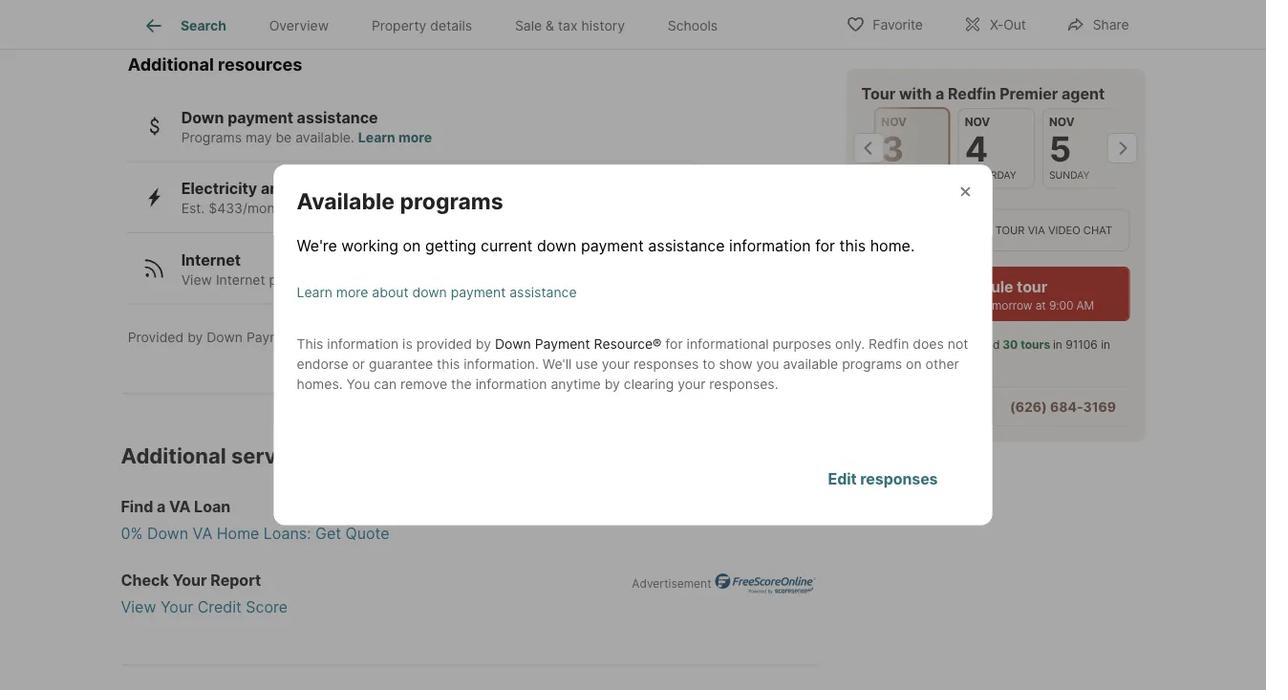 Task type: describe. For each thing, give the bounding box(es) containing it.
1 vertical spatial down
[[412, 284, 447, 301]]

programs
[[181, 130, 242, 146]]

this
[[297, 336, 323, 352]]

30 for tours
[[1003, 338, 1018, 352]]

available programs
[[297, 188, 503, 215]]

0 horizontal spatial programs
[[400, 188, 503, 215]]

schedule
[[944, 277, 1014, 296]]

sale & tax history tab
[[494, 3, 646, 49]]

purposes
[[773, 336, 832, 352]]

find
[[121, 498, 153, 517]]

tours
[[1021, 338, 1051, 352]]

internet view internet plans and providers available for this home
[[181, 251, 539, 288]]

next image
[[1107, 133, 1138, 164]]

days
[[967, 355, 993, 369]]

(626)
[[1010, 399, 1047, 415]]

chat
[[1084, 224, 1113, 236]]

available
[[297, 188, 395, 215]]

&
[[546, 17, 554, 34]]

tour for tour via video chat
[[996, 224, 1025, 236]]

allconnect
[[460, 330, 529, 346]]

down inside down payment assistance programs may be available. learn more
[[181, 109, 224, 127]]

30 for days
[[949, 355, 964, 369]]

down payment assistance programs may be available. learn more
[[181, 109, 432, 146]]

0 horizontal spatial payment
[[247, 330, 302, 346]]

schedule tour next available: tomorrow at 9:00 am
[[897, 277, 1094, 312]]

0 vertical spatial internet
[[181, 251, 241, 270]]

search
[[181, 17, 226, 34]]

0 horizontal spatial by
[[187, 330, 203, 346]]

provided by down payment resource, wattbuy, and allconnect
[[128, 330, 529, 346]]

home
[[217, 525, 259, 543]]

0 vertical spatial a
[[936, 84, 945, 103]]

this inside internet view internet plans and providers available for this home
[[477, 272, 500, 288]]

remove
[[400, 376, 447, 392]]

0 horizontal spatial solar
[[292, 180, 330, 198]]

responses.
[[709, 376, 778, 392]]

more inside learn more about down payment assistance link
[[336, 284, 368, 301]]

at
[[1036, 298, 1046, 312]]

assistance inside down payment assistance programs may be available. learn more
[[297, 109, 378, 127]]

est.
[[181, 201, 205, 217]]

use
[[576, 356, 598, 372]]

guarantee
[[369, 356, 433, 372]]

homes.
[[297, 376, 343, 392]]

agent
[[1062, 84, 1105, 103]]

anytime
[[551, 376, 601, 392]]

additional services
[[121, 444, 319, 469]]

property details
[[372, 17, 472, 34]]

loans:
[[264, 525, 311, 543]]

agents
[[943, 338, 980, 352]]

payment inside 'available programs' dialog
[[535, 336, 590, 352]]

1 vertical spatial your
[[678, 376, 706, 392]]

1 horizontal spatial with
[[899, 84, 932, 103]]

view inside check your report view your credit score
[[121, 598, 156, 617]]

and inside electricity and solar est. $433/month, save                  $433 with rooftop solar
[[261, 180, 289, 198]]

save
[[295, 201, 325, 217]]

loan
[[194, 498, 231, 517]]

or
[[352, 356, 365, 372]]

available inside internet view internet plans and providers available for this home
[[397, 272, 452, 288]]

5
[[1049, 128, 1071, 170]]

about
[[372, 284, 409, 301]]

history
[[582, 17, 625, 34]]

you
[[346, 376, 370, 392]]

report
[[211, 572, 261, 590]]

resources
[[218, 55, 302, 76]]

x-out
[[990, 17, 1026, 33]]

can
[[374, 376, 397, 392]]

sale & tax history
[[515, 17, 625, 34]]

find a va loan 0% down va home loans: get quote
[[121, 498, 390, 543]]

home.
[[870, 237, 915, 255]]

premier
[[1000, 84, 1058, 103]]

available programs dialog
[[274, 165, 993, 525]]

share button
[[1050, 4, 1145, 43]]

0 horizontal spatial your
[[602, 356, 630, 372]]

favorite
[[873, 17, 923, 33]]

available.
[[296, 130, 354, 146]]

not
[[948, 336, 968, 352]]

1 vertical spatial internet
[[216, 272, 265, 288]]

overview tab
[[248, 3, 350, 49]]

(626) 684-3169
[[1010, 399, 1116, 415]]

available:
[[926, 298, 976, 312]]

learn inside 'available programs' dialog
[[297, 284, 332, 301]]

redfin inside for informational purposes only. redfin does not endorse or guarantee this information. we'll use your responses to show you available programs on other homes. you can remove the information anytime by clearing your responses.
[[869, 336, 909, 352]]

0 vertical spatial your
[[172, 572, 207, 590]]

1 horizontal spatial assistance
[[510, 284, 577, 301]]

video
[[1048, 224, 1081, 236]]

tour via video chat
[[996, 224, 1113, 236]]

information inside for informational purposes only. redfin does not endorse or guarantee this information. we'll use your responses to show you available programs on other homes. you can remove the information anytime by clearing your responses.
[[476, 376, 547, 392]]

684-
[[1050, 399, 1083, 415]]

to
[[703, 356, 715, 372]]

am
[[1077, 298, 1094, 312]]

tour
[[1017, 277, 1048, 296]]

we're
[[297, 237, 337, 255]]

3
[[881, 128, 904, 170]]

additional for additional resources
[[128, 55, 214, 76]]

responses inside for informational purposes only. redfin does not endorse or guarantee this information. we'll use your responses to show you available programs on other homes. you can remove the information anytime by clearing your responses.
[[634, 356, 699, 372]]

may
[[246, 130, 272, 146]]

0%
[[121, 525, 143, 543]]

check your report view your credit score
[[121, 572, 288, 617]]

1 vertical spatial solar
[[447, 201, 478, 217]]

more inside down payment assistance programs may be available. learn more
[[398, 130, 432, 146]]

with inside electricity and solar est. $433/month, save                  $433 with rooftop solar
[[366, 201, 393, 217]]

next
[[897, 298, 922, 312]]

information.
[[464, 356, 539, 372]]

the inside for informational purposes only. redfin does not endorse or guarantee this information. we'll use your responses to show you available programs on other homes. you can remove the information anytime by clearing your responses.
[[451, 376, 472, 392]]

previous image
[[854, 133, 885, 164]]

favorite button
[[830, 4, 939, 43]]

2 vertical spatial and
[[432, 330, 456, 346]]

home
[[504, 272, 539, 288]]

additional resources
[[128, 55, 302, 76]]

in inside in the last 30 days
[[1101, 338, 1111, 352]]

current
[[481, 237, 533, 255]]

saturday
[[964, 169, 1016, 181]]

down inside the find a va loan 0% down va home loans: get quote
[[147, 525, 188, 543]]

show
[[719, 356, 753, 372]]

wattbuy,
[[372, 330, 428, 346]]

down right provided
[[207, 330, 243, 346]]



Task type: locate. For each thing, give the bounding box(es) containing it.
down
[[181, 109, 224, 127], [207, 330, 243, 346], [495, 336, 531, 352], [147, 525, 188, 543]]

this for information.
[[437, 356, 460, 372]]

nov for 4
[[964, 115, 990, 129]]

0 vertical spatial 30
[[1003, 338, 1018, 352]]

be
[[276, 130, 292, 146]]

responses up clearing
[[634, 356, 699, 372]]

2 horizontal spatial this
[[840, 237, 866, 255]]

view down "check"
[[121, 598, 156, 617]]

tomorrow
[[979, 298, 1033, 312]]

responses inside button
[[860, 470, 938, 488]]

$433
[[328, 201, 363, 217]]

1 vertical spatial a
[[157, 498, 166, 517]]

for left home.
[[815, 237, 835, 255]]

responses right edit
[[860, 470, 938, 488]]

for
[[815, 237, 835, 255], [456, 272, 474, 288], [666, 336, 683, 352]]

your
[[172, 572, 207, 590], [160, 598, 193, 617]]

more up 'available programs' element at the top
[[398, 130, 432, 146]]

2 horizontal spatial nov
[[1049, 115, 1074, 129]]

2 horizontal spatial for
[[815, 237, 835, 255]]

2 nov from the left
[[964, 115, 990, 129]]

additional down search link
[[128, 55, 214, 76]]

nov down tour with a redfin premier agent on the right
[[964, 115, 990, 129]]

0 vertical spatial on
[[403, 237, 421, 255]]

1 nov from the left
[[881, 115, 907, 129]]

30 right led
[[1003, 338, 1018, 352]]

nov 5 sunday
[[1049, 115, 1089, 181]]

electricity and solar est. $433/month, save                  $433 with rooftop solar
[[181, 180, 478, 217]]

1 horizontal spatial a
[[936, 84, 945, 103]]

resource,
[[306, 330, 368, 346]]

0 vertical spatial payment
[[228, 109, 293, 127]]

via
[[1028, 224, 1045, 236]]

va left loan
[[169, 498, 191, 517]]

additional up find
[[121, 444, 226, 469]]

available down getting
[[397, 272, 452, 288]]

0 vertical spatial va
[[169, 498, 191, 517]]

learn right available.
[[358, 130, 395, 146]]

payment inside down payment assistance programs may be available. learn more
[[228, 109, 293, 127]]

0 vertical spatial available
[[397, 272, 452, 288]]

redfin agents led 30 tours in 91106
[[906, 338, 1098, 352]]

internet
[[181, 251, 241, 270], [216, 272, 265, 288]]

available
[[397, 272, 452, 288], [783, 356, 838, 372]]

rooftop
[[397, 201, 443, 217]]

with up nov 3 friday
[[899, 84, 932, 103]]

the left last
[[906, 355, 923, 369]]

solar up save
[[292, 180, 330, 198]]

1 vertical spatial assistance
[[648, 237, 725, 255]]

1 horizontal spatial payment
[[451, 284, 506, 301]]

learn more about down payment assistance
[[297, 284, 577, 301]]

this inside for informational purposes only. redfin does not endorse or guarantee this information. we'll use your responses to show you available programs on other homes. you can remove the information anytime by clearing your responses.
[[437, 356, 460, 372]]

0 vertical spatial learn
[[358, 130, 395, 146]]

$433/month,
[[209, 201, 292, 217]]

sale
[[515, 17, 542, 34]]

share
[[1093, 17, 1129, 33]]

tour
[[862, 84, 896, 103], [996, 224, 1025, 236]]

view inside internet view internet plans and providers available for this home
[[181, 272, 212, 288]]

overview
[[269, 17, 329, 34]]

0 horizontal spatial a
[[157, 498, 166, 517]]

1 vertical spatial payment
[[581, 237, 644, 255]]

2 in from the left
[[1101, 338, 1111, 352]]

for down getting
[[456, 272, 474, 288]]

and right is
[[432, 330, 456, 346]]

this left home
[[477, 272, 500, 288]]

we'll
[[543, 356, 572, 372]]

0 horizontal spatial payment
[[228, 109, 293, 127]]

tax
[[558, 17, 578, 34]]

nov
[[881, 115, 907, 129], [964, 115, 990, 129], [1049, 115, 1074, 129]]

your down the to
[[678, 376, 706, 392]]

1 horizontal spatial programs
[[842, 356, 902, 372]]

nov 3 friday
[[881, 115, 915, 181]]

1 vertical spatial the
[[451, 376, 472, 392]]

more
[[398, 130, 432, 146], [336, 284, 368, 301]]

down up information. on the bottom left of page
[[495, 336, 531, 352]]

the
[[906, 355, 923, 369], [451, 376, 472, 392]]

0 vertical spatial assistance
[[297, 109, 378, 127]]

in right tours at right
[[1053, 338, 1063, 352]]

payment
[[247, 330, 302, 346], [535, 336, 590, 352]]

0 vertical spatial with
[[899, 84, 932, 103]]

1 horizontal spatial your
[[678, 376, 706, 392]]

and up $433/month,
[[261, 180, 289, 198]]

by up information. on the bottom left of page
[[476, 336, 491, 352]]

edit responses
[[828, 470, 938, 488]]

tour up the previous icon
[[862, 84, 896, 103]]

1 horizontal spatial available
[[783, 356, 838, 372]]

the right remove
[[451, 376, 472, 392]]

1 vertical spatial programs
[[842, 356, 902, 372]]

30 inside in the last 30 days
[[949, 355, 964, 369]]

resource®
[[594, 336, 662, 352]]

in the last 30 days
[[906, 338, 1111, 369]]

nov down agent
[[1049, 115, 1074, 129]]

0 vertical spatial for
[[815, 237, 835, 255]]

down right "about"
[[412, 284, 447, 301]]

0 horizontal spatial tour
[[862, 84, 896, 103]]

search link
[[142, 14, 226, 37]]

0 vertical spatial responses
[[634, 356, 699, 372]]

2 vertical spatial for
[[666, 336, 683, 352]]

1 horizontal spatial tour
[[996, 224, 1025, 236]]

1 horizontal spatial va
[[193, 525, 212, 543]]

and right plans
[[307, 272, 330, 288]]

2 horizontal spatial and
[[432, 330, 456, 346]]

va down loan
[[193, 525, 212, 543]]

0 horizontal spatial responses
[[634, 356, 699, 372]]

0 vertical spatial your
[[602, 356, 630, 372]]

0 vertical spatial the
[[906, 355, 923, 369]]

1 in from the left
[[1053, 338, 1063, 352]]

2 vertical spatial this
[[437, 356, 460, 372]]

1 horizontal spatial responses
[[860, 470, 938, 488]]

None button
[[873, 107, 950, 190], [958, 108, 1035, 189], [1042, 108, 1119, 189], [873, 107, 950, 190], [958, 108, 1035, 189], [1042, 108, 1119, 189]]

0 horizontal spatial in
[[1053, 338, 1063, 352]]

1 horizontal spatial information
[[476, 376, 547, 392]]

option
[[862, 209, 983, 252]]

1 horizontal spatial payment
[[535, 336, 590, 352]]

1 vertical spatial view
[[121, 598, 156, 617]]

1 horizontal spatial down
[[537, 237, 577, 255]]

0 horizontal spatial va
[[169, 498, 191, 517]]

1 vertical spatial tour
[[996, 224, 1025, 236]]

your up credit
[[172, 572, 207, 590]]

your
[[602, 356, 630, 372], [678, 376, 706, 392]]

1 horizontal spatial view
[[181, 272, 212, 288]]

provided
[[128, 330, 184, 346]]

3 nov from the left
[[1049, 115, 1074, 129]]

this down provided
[[437, 356, 460, 372]]

1 horizontal spatial nov
[[964, 115, 990, 129]]

2 vertical spatial assistance
[[510, 284, 577, 301]]

1 horizontal spatial in
[[1101, 338, 1111, 352]]

x-
[[990, 17, 1004, 33]]

1 vertical spatial additional
[[121, 444, 226, 469]]

and inside internet view internet plans and providers available for this home
[[307, 272, 330, 288]]

nov inside nov 3 friday
[[881, 115, 907, 129]]

internet down est.
[[181, 251, 241, 270]]

1 horizontal spatial learn
[[358, 130, 395, 146]]

down up programs
[[181, 109, 224, 127]]

property details tab
[[350, 3, 494, 49]]

learn more link
[[358, 130, 432, 146]]

more left "about"
[[336, 284, 368, 301]]

1 vertical spatial for
[[456, 272, 474, 288]]

in right 91106
[[1101, 338, 1111, 352]]

solar
[[292, 180, 330, 198], [447, 201, 478, 217]]

available inside for informational purposes only. redfin does not endorse or guarantee this information. we'll use your responses to show you available programs on other homes. you can remove the information anytime by clearing your responses.
[[783, 356, 838, 372]]

nov 4 saturday
[[964, 115, 1016, 181]]

down right 0%
[[147, 525, 188, 543]]

0% down va home loans: get quote link
[[121, 523, 828, 546]]

programs down "only."
[[842, 356, 902, 372]]

redfin right "only."
[[869, 336, 909, 352]]

additional for additional services
[[121, 444, 226, 469]]

redfin up 4
[[948, 84, 996, 103]]

learn
[[358, 130, 395, 146], [297, 284, 332, 301]]

1 vertical spatial your
[[160, 598, 193, 617]]

programs up getting
[[400, 188, 503, 215]]

programs inside for informational purposes only. redfin does not endorse or guarantee this information. we'll use your responses to show you available programs on other homes. you can remove the information anytime by clearing your responses.
[[842, 356, 902, 372]]

for inside internet view internet plans and providers available for this home
[[456, 272, 474, 288]]

1 vertical spatial and
[[307, 272, 330, 288]]

nov inside nov 5 sunday
[[1049, 115, 1074, 129]]

by inside for informational purposes only. redfin does not endorse or guarantee this information. we'll use your responses to show you available programs on other homes. you can remove the information anytime by clearing your responses.
[[605, 376, 620, 392]]

on down rooftop
[[403, 237, 421, 255]]

the inside in the last 30 days
[[906, 355, 923, 369]]

(626) 684-3169 link
[[1010, 399, 1116, 415]]

payment inside learn more about down payment assistance link
[[451, 284, 506, 301]]

learn more about down payment assistance link
[[297, 282, 577, 301]]

0 horizontal spatial learn
[[297, 284, 332, 301]]

0 vertical spatial information
[[729, 237, 811, 255]]

0 vertical spatial and
[[261, 180, 289, 198]]

0 horizontal spatial information
[[327, 336, 399, 352]]

and
[[261, 180, 289, 198], [307, 272, 330, 288], [432, 330, 456, 346]]

sunday
[[1049, 169, 1089, 181]]

informational
[[687, 336, 769, 352]]

out
[[1004, 17, 1026, 33]]

0 horizontal spatial with
[[366, 201, 393, 217]]

0 horizontal spatial and
[[261, 180, 289, 198]]

tab list
[[121, 0, 755, 49]]

by right anytime
[[605, 376, 620, 392]]

learn down we're
[[297, 284, 332, 301]]

2 horizontal spatial assistance
[[648, 237, 725, 255]]

this information is provided by down payment resource®
[[297, 336, 662, 352]]

services
[[231, 444, 319, 469]]

with
[[899, 84, 932, 103], [366, 201, 393, 217]]

payment up endorse in the left of the page
[[247, 330, 302, 346]]

available programs element
[[297, 165, 526, 215]]

down inside 'available programs' dialog
[[495, 336, 531, 352]]

solar up getting
[[447, 201, 478, 217]]

1 horizontal spatial and
[[307, 272, 330, 288]]

get
[[315, 525, 341, 543]]

0 horizontal spatial more
[[336, 284, 368, 301]]

last
[[927, 355, 946, 369]]

nov inside "nov 4 saturday"
[[964, 115, 990, 129]]

1 horizontal spatial 30
[[1003, 338, 1018, 352]]

1 horizontal spatial by
[[476, 336, 491, 352]]

tour inside list box
[[996, 224, 1025, 236]]

on inside for informational purposes only. redfin does not endorse or guarantee this information. we'll use your responses to show you available programs on other homes. you can remove the information anytime by clearing your responses.
[[906, 356, 922, 372]]

redfin up last
[[906, 338, 940, 352]]

tour via video chat list box
[[862, 209, 1130, 252]]

for right resource®
[[666, 336, 683, 352]]

view up provided
[[181, 272, 212, 288]]

1 vertical spatial more
[[336, 284, 368, 301]]

nov up the previous icon
[[881, 115, 907, 129]]

nov for 5
[[1049, 115, 1074, 129]]

internet left plans
[[216, 272, 265, 288]]

with right $433
[[366, 201, 393, 217]]

x-out button
[[947, 4, 1042, 43]]

1 horizontal spatial more
[[398, 130, 432, 146]]

this for home.
[[840, 237, 866, 255]]

1 vertical spatial information
[[327, 336, 399, 352]]

0 vertical spatial more
[[398, 130, 432, 146]]

by right provided
[[187, 330, 203, 346]]

programs
[[400, 188, 503, 215], [842, 356, 902, 372]]

0 vertical spatial view
[[181, 272, 212, 288]]

1 vertical spatial responses
[[860, 470, 938, 488]]

9:00
[[1049, 298, 1074, 312]]

providers
[[334, 272, 393, 288]]

available down purposes on the right of the page
[[783, 356, 838, 372]]

0 vertical spatial solar
[[292, 180, 330, 198]]

schools
[[668, 17, 718, 34]]

advertisement
[[632, 577, 712, 591]]

edit
[[828, 470, 857, 488]]

0 horizontal spatial down
[[412, 284, 447, 301]]

this left home.
[[840, 237, 866, 255]]

0 vertical spatial this
[[840, 237, 866, 255]]

down up home
[[537, 237, 577, 255]]

0 vertical spatial additional
[[128, 55, 214, 76]]

2 horizontal spatial payment
[[581, 237, 644, 255]]

your down "check"
[[160, 598, 193, 617]]

1 vertical spatial with
[[366, 201, 393, 217]]

friday
[[881, 169, 915, 181]]

0 horizontal spatial on
[[403, 237, 421, 255]]

1 vertical spatial learn
[[297, 284, 332, 301]]

1 vertical spatial available
[[783, 356, 838, 372]]

0 horizontal spatial 30
[[949, 355, 964, 369]]

nov for 3
[[881, 115, 907, 129]]

1 vertical spatial va
[[193, 525, 212, 543]]

on left last
[[906, 356, 922, 372]]

a inside the find a va loan 0% down va home loans: get quote
[[157, 498, 166, 517]]

other
[[926, 356, 959, 372]]

only.
[[835, 336, 865, 352]]

plans
[[269, 272, 303, 288]]

for inside for informational purposes only. redfin does not endorse or guarantee this information. we'll use your responses to show you available programs on other homes. you can remove the information anytime by clearing your responses.
[[666, 336, 683, 352]]

we're working on getting current down payment assistance information for this home.
[[297, 237, 915, 255]]

0 horizontal spatial view
[[121, 598, 156, 617]]

learn inside down payment assistance programs may be available. learn more
[[358, 130, 395, 146]]

1 horizontal spatial this
[[477, 272, 500, 288]]

does
[[913, 336, 944, 352]]

30 down "agents" in the right of the page
[[949, 355, 964, 369]]

1 horizontal spatial the
[[906, 355, 923, 369]]

0 horizontal spatial the
[[451, 376, 472, 392]]

payment up we'll
[[535, 336, 590, 352]]

tour for tour with a redfin premier agent
[[862, 84, 896, 103]]

your down resource®
[[602, 356, 630, 372]]

for informational purposes only. redfin does not endorse or guarantee this information. we'll use your responses to show you available programs on other homes. you can remove the information anytime by clearing your responses.
[[297, 336, 968, 392]]

3169
[[1083, 399, 1116, 415]]

2 vertical spatial information
[[476, 376, 547, 392]]

2 horizontal spatial by
[[605, 376, 620, 392]]

0 vertical spatial down
[[537, 237, 577, 255]]

provided
[[416, 336, 472, 352]]

2 horizontal spatial information
[[729, 237, 811, 255]]

additional
[[128, 55, 214, 76], [121, 444, 226, 469]]

tour left the "via"
[[996, 224, 1025, 236]]

1 vertical spatial this
[[477, 272, 500, 288]]

2 vertical spatial payment
[[451, 284, 506, 301]]

schools tab
[[646, 3, 739, 49]]

tab list containing search
[[121, 0, 755, 49]]

property
[[372, 17, 427, 34]]

view
[[181, 272, 212, 288], [121, 598, 156, 617]]

0 vertical spatial tour
[[862, 84, 896, 103]]

1 horizontal spatial on
[[906, 356, 922, 372]]



Task type: vqa. For each thing, say whether or not it's contained in the screenshot.
left the
yes



